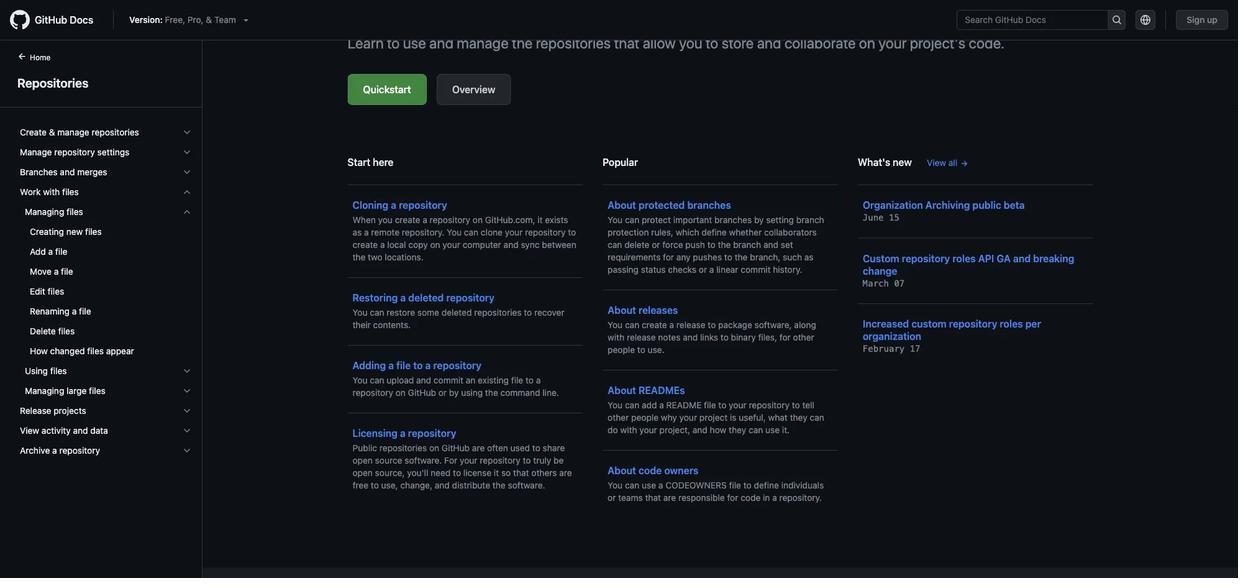 Task type: describe. For each thing, give the bounding box(es) containing it.
recover
[[535, 307, 565, 318]]

release projects button
[[15, 401, 197, 421]]

files up changed
[[58, 326, 75, 336]]

archive a repository
[[20, 445, 100, 456]]

0 horizontal spatial github
[[35, 14, 67, 26]]

1 horizontal spatial they
[[790, 412, 808, 423]]

june 15 element
[[863, 213, 900, 223]]

create inside 'about releases you can create a release to package software, along with release notes and links to binary files, for other people to use.'
[[642, 320, 667, 330]]

other inside 'about releases you can create a release to package software, along with release notes and links to binary files, for other people to use.'
[[793, 332, 815, 342]]

march 07 element
[[863, 278, 905, 288]]

sc 9kayk9 0 image for managing large files
[[182, 386, 192, 396]]

command
[[501, 388, 540, 398]]

beta
[[1004, 199, 1025, 211]]

files up the creating new files
[[67, 207, 83, 217]]

for inside about protected branches you can protect important branches by setting branch protection rules, which define whether collaborators can delete or force push to the branch and set requirements for any pushes to the branch, such as passing status checks or a linear commit history.
[[663, 252, 674, 262]]

project's
[[910, 34, 966, 52]]

sc 9kayk9 0 image for branches and merges
[[182, 167, 192, 177]]

licensing
[[353, 427, 398, 439]]

merges
[[77, 167, 107, 177]]

about code owners you can use a codeowners file to define individuals or teams that are responsible for code in a repository.
[[608, 465, 824, 503]]

software,
[[755, 320, 792, 330]]

allow
[[643, 34, 676, 52]]

and inside 'licensing a repository public repositories on github are often used to share open source software. for your repository to truly be open source, you'll need to license it so that others are free to use, change, and distribute the software.'
[[435, 480, 450, 490]]

it inside 'licensing a repository public repositories on github are often used to share open source software. for your repository to truly be open source, you'll need to license it so that others are free to use, change, and distribute the software.'
[[494, 468, 499, 478]]

learn to use and manage the repositories that allow you to store and collaborate on your project's code.
[[348, 34, 1005, 52]]

that inside 'licensing a repository public repositories on github are often used to share open source software. for your repository to truly be open source, you'll need to license it so that others are free to use, change, and distribute the software.'
[[513, 468, 529, 478]]

for inside 'about releases you can create a release to package software, along with release notes and links to binary files, for other people to use.'
[[780, 332, 791, 342]]

repository inside increased custom repository roles per organization february 17
[[950, 318, 998, 330]]

triangle down image
[[241, 15, 251, 25]]

your down readme
[[680, 412, 697, 423]]

readmes
[[639, 384, 685, 396]]

can down useful,
[[749, 425, 763, 435]]

or down the rules,
[[652, 240, 660, 250]]

on right collaborate
[[859, 34, 876, 52]]

and inside 'about releases you can create a release to package software, along with release notes and links to binary files, for other people to use.'
[[683, 332, 698, 342]]

repository inside manage repository settings dropdown button
[[54, 147, 95, 157]]

linear
[[717, 264, 739, 275]]

github inside 'licensing a repository public repositories on github are often used to share open source software. for your repository to truly be open source, you'll need to license it so that others are free to use, change, and distribute the software.'
[[442, 443, 470, 453]]

be
[[554, 455, 564, 466]]

15
[[889, 213, 900, 223]]

managing files element containing creating new files
[[10, 222, 202, 361]]

file up command
[[511, 375, 524, 385]]

1 vertical spatial deleted
[[442, 307, 472, 318]]

sync
[[521, 240, 540, 250]]

branches
[[20, 167, 58, 177]]

1 vertical spatial release
[[627, 332, 656, 342]]

protection
[[608, 227, 649, 237]]

roles inside increased custom repository roles per organization february 17
[[1000, 318, 1024, 330]]

and inside custom repository roles api ga and breaking change march 07
[[1014, 252, 1031, 264]]

about for about code owners
[[608, 465, 636, 476]]

manage repository settings
[[20, 147, 129, 157]]

the inside cloning a repository when you create a repository on github.com, it exists as a remote repository. you can clone your repository to create a local copy on your computer and sync between the two locations.
[[353, 252, 366, 262]]

delete
[[625, 240, 650, 250]]

activity
[[42, 425, 71, 436]]

how changed files appear link
[[15, 341, 197, 361]]

to right links
[[721, 332, 729, 342]]

repository up copy
[[399, 199, 447, 211]]

define inside about protected branches you can protect important branches by setting branch protection rules, which define whether collaborators can delete or force push to the branch and set requirements for any pushes to the branch, such as passing status checks or a linear commit history.
[[702, 227, 727, 237]]

march
[[863, 278, 889, 288]]

people inside the about readmes you can add a readme file to your repository to tell other people why your project is useful, what they can do with your project, and how they can use it.
[[632, 412, 659, 423]]

and right store at the right top
[[757, 34, 782, 52]]

share
[[543, 443, 565, 453]]

files down delete files link
[[87, 346, 104, 356]]

managing files
[[25, 207, 83, 217]]

an
[[466, 375, 476, 385]]

new for what's
[[893, 156, 912, 168]]

for inside about code owners you can use a codeowners file to define individuals or teams that are responsible for code in a repository.
[[728, 493, 739, 503]]

to inside about code owners you can use a codeowners file to define individuals or teams that are responsible for code in a repository.
[[744, 480, 752, 490]]

custom
[[863, 252, 900, 264]]

you inside about protected branches you can protect important branches by setting branch protection rules, which define whether collaborators can delete or force push to the branch and set requirements for any pushes to the branch, such as passing status checks or a linear commit history.
[[608, 215, 623, 225]]

files down branches and merges
[[62, 187, 79, 197]]

what's
[[858, 156, 891, 168]]

to left store at the right top
[[706, 34, 719, 52]]

archiving
[[926, 199, 971, 211]]

files inside "dropdown button"
[[50, 366, 67, 376]]

files down managing files dropdown button at the top left of page
[[85, 227, 102, 237]]

using
[[25, 366, 48, 376]]

can down protection
[[608, 240, 622, 250]]

files inside "link"
[[48, 286, 64, 296]]

you inside cloning a repository when you create a repository on github.com, it exists as a remote repository. you can clone your repository to create a local copy on your computer and sync between the two locations.
[[378, 215, 393, 225]]

creating new files
[[30, 227, 102, 237]]

sc 9kayk9 0 image for work with files
[[182, 187, 192, 197]]

repository inside the archive a repository dropdown button
[[59, 445, 100, 456]]

with inside dropdown button
[[43, 187, 60, 197]]

all
[[949, 158, 958, 168]]

sc 9kayk9 0 image for manage repository settings
[[182, 147, 192, 157]]

public
[[353, 443, 377, 453]]

february 17 element
[[863, 344, 921, 354]]

work with files element containing work with files
[[10, 182, 202, 401]]

can up protection
[[625, 215, 640, 225]]

individuals
[[782, 480, 824, 490]]

new for creating
[[66, 227, 83, 237]]

or down pushes
[[699, 264, 707, 275]]

or inside adding a file to a repository you can upload and commit an existing file to a repository on github or by using the command line.
[[439, 388, 447, 398]]

creating new files link
[[15, 222, 197, 242]]

can inside 'about releases you can create a release to package software, along with release notes and links to binary files, for other people to use.'
[[625, 320, 640, 330]]

managing large files
[[25, 386, 105, 396]]

repositories inside 'licensing a repository public repositories on github are often used to share open source software. for your repository to truly be open source, you'll need to license it so that others are free to use, change, and distribute the software.'
[[380, 443, 427, 453]]

Search GitHub Docs search field
[[958, 11, 1108, 29]]

version: free, pro, & team
[[129, 15, 236, 25]]

file inside move a file link
[[61, 266, 73, 277]]

0 vertical spatial software.
[[405, 455, 442, 466]]

appear
[[106, 346, 134, 356]]

and inside cloning a repository when you create a repository on github.com, it exists as a remote repository. you can clone your repository to create a local copy on your computer and sync between the two locations.
[[504, 240, 519, 250]]

creating
[[30, 227, 64, 237]]

to down used
[[523, 455, 531, 466]]

line.
[[543, 388, 559, 398]]

ga
[[997, 252, 1011, 264]]

to right free
[[371, 480, 379, 490]]

renaming a file
[[30, 306, 91, 316]]

archive a repository button
[[15, 441, 197, 461]]

contents.
[[373, 320, 411, 330]]

repository up an
[[433, 360, 482, 371]]

commit inside adding a file to a repository you can upload and commit an existing file to a repository on github or by using the command line.
[[434, 375, 464, 385]]

organization
[[863, 199, 923, 211]]

exists
[[545, 215, 568, 225]]

0 vertical spatial release
[[677, 320, 706, 330]]

licensing a repository public repositories on github are often used to share open source software. for your repository to truly be open source, you'll need to license it so that others are free to use, change, and distribute the software.
[[353, 427, 572, 490]]

to left the use.
[[638, 345, 646, 355]]

repositories element
[[0, 50, 203, 577]]

set
[[781, 240, 794, 250]]

your down github.com,
[[505, 227, 523, 237]]

using files button
[[15, 361, 197, 381]]

create
[[20, 127, 47, 137]]

any
[[677, 252, 691, 262]]

1 vertical spatial code
[[741, 493, 761, 503]]

move a file
[[30, 266, 73, 277]]

sc 9kayk9 0 image for create & manage repositories
[[182, 127, 192, 137]]

view activity and data button
[[15, 421, 197, 441]]

about for about readmes
[[608, 384, 636, 396]]

can inside adding a file to a repository you can upload and commit an existing file to a repository on github or by using the command line.
[[370, 375, 384, 385]]

what
[[769, 412, 788, 423]]

sc 9kayk9 0 image for managing files
[[182, 207, 192, 217]]

on up clone
[[473, 215, 483, 225]]

breaking
[[1034, 252, 1075, 264]]

by inside adding a file to a repository you can upload and commit an existing file to a repository on github or by using the command line.
[[449, 388, 459, 398]]

projects
[[54, 406, 86, 416]]

your left 'project's' on the top of page
[[879, 34, 907, 52]]

status
[[641, 264, 666, 275]]

overview link
[[437, 74, 511, 105]]

renaming a file link
[[15, 301, 197, 321]]

free,
[[165, 15, 185, 25]]

you inside restoring a deleted repository you can restore some deleted repositories to recover their contents.
[[353, 307, 368, 318]]

you inside about code owners you can use a codeowners file to define individuals or teams that are responsible for code in a repository.
[[608, 480, 623, 490]]

repository up for
[[408, 427, 457, 439]]

0 vertical spatial &
[[206, 15, 212, 25]]

and inside "dropdown button"
[[73, 425, 88, 436]]

github docs
[[35, 14, 93, 26]]

0 horizontal spatial branch
[[734, 240, 762, 250]]

file inside add a file "link"
[[55, 246, 67, 257]]

and up overview
[[430, 34, 454, 52]]

tell
[[803, 400, 815, 410]]

about for about releases
[[608, 304, 636, 316]]

locations.
[[385, 252, 424, 262]]

managing files element containing managing files
[[10, 202, 202, 361]]

a inside 'about releases you can create a release to package software, along with release notes and links to binary files, for other people to use.'
[[670, 320, 674, 330]]

1 open from the top
[[353, 455, 373, 466]]

repository down the exists
[[525, 227, 566, 237]]

learn
[[348, 34, 384, 52]]

as inside about protected branches you can protect important branches by setting branch protection rules, which define whether collaborators can delete or force push to the branch and set requirements for any pushes to the branch, such as passing status checks or a linear commit history.
[[805, 252, 814, 262]]

two
[[368, 252, 383, 262]]

need
[[431, 468, 451, 478]]

archive
[[20, 445, 50, 456]]

repository inside custom repository roles api ga and breaking change march 07
[[902, 252, 951, 264]]

file inside renaming a file link
[[79, 306, 91, 316]]

on inside adding a file to a repository you can upload and commit an existing file to a repository on github or by using the command line.
[[396, 388, 406, 398]]

june
[[863, 213, 884, 223]]

popular
[[603, 156, 638, 168]]

api
[[979, 252, 995, 264]]

to up links
[[708, 320, 716, 330]]

between
[[542, 240, 577, 250]]

useful,
[[739, 412, 766, 423]]

your inside 'licensing a repository public repositories on github are often used to share open source software. for your repository to truly be open source, you'll need to license it so that others are free to use, change, and distribute the software.'
[[460, 455, 478, 466]]

can inside restoring a deleted repository you can restore some deleted repositories to recover their contents.
[[370, 307, 384, 318]]

repository up computer
[[430, 215, 471, 225]]



Task type: vqa. For each thing, say whether or not it's contained in the screenshot.


Task type: locate. For each thing, give the bounding box(es) containing it.
the inside 'licensing a repository public repositories on github are often used to share open source software. for your repository to truly be open source, you'll need to license it so that others are free to use, change, and distribute the software.'
[[493, 480, 506, 490]]

1 vertical spatial roles
[[1000, 318, 1024, 330]]

about up protection
[[608, 199, 636, 211]]

1 vertical spatial create
[[353, 240, 378, 250]]

sc 9kayk9 0 image for using files
[[182, 366, 192, 376]]

code
[[639, 465, 662, 476], [741, 493, 761, 503]]

your up is
[[729, 400, 747, 410]]

owners
[[665, 465, 699, 476]]

force
[[663, 240, 683, 250]]

to right learn on the top of page
[[387, 34, 400, 52]]

protected
[[639, 199, 685, 211]]

repository
[[54, 147, 95, 157], [399, 199, 447, 211], [430, 215, 471, 225], [525, 227, 566, 237], [902, 252, 951, 264], [446, 292, 495, 304], [950, 318, 998, 330], [433, 360, 482, 371], [353, 388, 393, 398], [749, 400, 790, 410], [408, 427, 457, 439], [59, 445, 100, 456], [480, 455, 521, 466]]

use inside the about readmes you can add a readme file to your repository to tell other people why your project is useful, what they can do with your project, and how they can use it.
[[766, 425, 780, 435]]

1 horizontal spatial view
[[927, 158, 947, 168]]

1 horizontal spatial software.
[[508, 480, 545, 490]]

move
[[30, 266, 52, 277]]

use left 'it.'
[[766, 425, 780, 435]]

0 horizontal spatial define
[[702, 227, 727, 237]]

4 sc 9kayk9 0 image from the top
[[182, 406, 192, 416]]

home link
[[12, 52, 70, 64]]

on down upload
[[396, 388, 406, 398]]

sign up
[[1187, 15, 1218, 25]]

github inside adding a file to a repository you can upload and commit an existing file to a repository on github or by using the command line.
[[408, 388, 436, 398]]

1 horizontal spatial commit
[[741, 264, 771, 275]]

use,
[[381, 480, 398, 490]]

collaborate
[[785, 34, 856, 52]]

use up teams
[[642, 480, 656, 490]]

and inside adding a file to a repository you can upload and commit an existing file to a repository on github or by using the command line.
[[416, 375, 431, 385]]

a inside about protected branches you can protect important branches by setting branch protection rules, which define whether collaborators can delete or force push to the branch and set requirements for any pushes to the branch, such as passing status checks or a linear commit history.
[[710, 264, 714, 275]]

0 vertical spatial you
[[679, 34, 703, 52]]

1 vertical spatial use
[[766, 425, 780, 435]]

new right what's on the top right of page
[[893, 156, 912, 168]]

file right codeowners
[[729, 480, 742, 490]]

0 vertical spatial by
[[755, 215, 764, 225]]

2 horizontal spatial create
[[642, 320, 667, 330]]

github down upload
[[408, 388, 436, 398]]

1 managing files element from the top
[[10, 202, 202, 361]]

sc 9kayk9 0 image inside branches and merges dropdown button
[[182, 167, 192, 177]]

as inside cloning a repository when you create a repository on github.com, it exists as a remote repository. you can clone your repository to create a local copy on your computer and sync between the two locations.
[[353, 227, 362, 237]]

file down the creating new files
[[55, 246, 67, 257]]

&
[[206, 15, 212, 25], [49, 127, 55, 137]]

1 vertical spatial as
[[805, 252, 814, 262]]

or left the using
[[439, 388, 447, 398]]

repository down adding in the left of the page
[[353, 388, 393, 398]]

restoring a deleted repository you can restore some deleted repositories to recover their contents.
[[353, 292, 565, 330]]

work with files element containing managing files
[[10, 202, 202, 401]]

file right the 'move'
[[61, 266, 73, 277]]

2 vertical spatial for
[[728, 493, 739, 503]]

are inside about code owners you can use a codeowners file to define individuals or teams that are responsible for code in a repository.
[[664, 493, 676, 503]]

& right pro,
[[206, 15, 212, 25]]

0 horizontal spatial other
[[608, 412, 629, 423]]

and left how at right bottom
[[693, 425, 708, 435]]

it left the exists
[[538, 215, 543, 225]]

roles inside custom repository roles api ga and breaking change march 07
[[953, 252, 976, 264]]

branch up collaborators
[[797, 215, 825, 225]]

1 horizontal spatial code
[[741, 493, 761, 503]]

by
[[755, 215, 764, 225], [449, 388, 459, 398]]

0 vertical spatial people
[[608, 345, 635, 355]]

work
[[20, 187, 41, 197]]

sc 9kayk9 0 image inside managing large files dropdown button
[[182, 386, 192, 396]]

store
[[722, 34, 754, 52]]

0 vertical spatial branches
[[688, 199, 731, 211]]

readme
[[667, 400, 702, 410]]

new inside repositories "element"
[[66, 227, 83, 237]]

managing for managing large files
[[25, 386, 64, 396]]

for down software,
[[780, 332, 791, 342]]

repositories link
[[15, 73, 187, 92]]

other inside the about readmes you can add a readme file to your repository to tell other people why your project is useful, what they can do with your project, and how they can use it.
[[608, 412, 629, 423]]

2 open from the top
[[353, 468, 373, 478]]

1 vertical spatial branches
[[715, 215, 752, 225]]

file down edit files "link"
[[79, 306, 91, 316]]

free
[[353, 480, 369, 490]]

repository. up copy
[[402, 227, 445, 237]]

repositories inside create & manage repositories dropdown button
[[92, 127, 139, 137]]

and inside the about readmes you can add a readme file to your repository to tell other people why your project is useful, what they can do with your project, and how they can use it.
[[693, 425, 708, 435]]

to up linear
[[725, 252, 733, 262]]

to inside restoring a deleted repository you can restore some deleted repositories to recover their contents.
[[524, 307, 532, 318]]

repositories inside restoring a deleted repository you can restore some deleted repositories to recover their contents.
[[474, 307, 522, 318]]

1 horizontal spatial branch
[[797, 215, 825, 225]]

2 horizontal spatial that
[[645, 493, 661, 503]]

about inside 'about releases you can create a release to package software, along with release notes and links to binary files, for other people to use.'
[[608, 304, 636, 316]]

sc 9kayk9 0 image inside create & manage repositories dropdown button
[[182, 127, 192, 137]]

commit left an
[[434, 375, 464, 385]]

repository. inside about code owners you can use a codeowners file to define individuals or teams that are responsible for code in a repository.
[[780, 493, 822, 503]]

you inside the about readmes you can add a readme file to your repository to tell other people why your project is useful, what they can do with your project, and how they can use it.
[[608, 400, 623, 410]]

2 work with files element from the top
[[10, 202, 202, 401]]

0 vertical spatial github
[[35, 14, 67, 26]]

restore
[[387, 307, 415, 318]]

sc 9kayk9 0 image for release projects
[[182, 406, 192, 416]]

& inside dropdown button
[[49, 127, 55, 137]]

a inside dropdown button
[[52, 445, 57, 456]]

code left in
[[741, 493, 761, 503]]

here
[[373, 156, 394, 168]]

create & manage repositories button
[[15, 122, 197, 142]]

github left docs
[[35, 14, 67, 26]]

3 sc 9kayk9 0 image from the top
[[182, 207, 192, 217]]

can down the releases
[[625, 320, 640, 330]]

sign
[[1187, 15, 1205, 25]]

organization
[[863, 330, 922, 342]]

work with files button
[[15, 182, 197, 202]]

or left teams
[[608, 493, 616, 503]]

source,
[[375, 468, 405, 478]]

files
[[62, 187, 79, 197], [67, 207, 83, 217], [85, 227, 102, 237], [48, 286, 64, 296], [58, 326, 75, 336], [87, 346, 104, 356], [50, 366, 67, 376], [89, 386, 105, 396]]

17
[[910, 344, 921, 354]]

and down the manage repository settings
[[60, 167, 75, 177]]

0 vertical spatial code
[[639, 465, 662, 476]]

0 vertical spatial with
[[43, 187, 60, 197]]

sc 9kayk9 0 image inside the release projects dropdown button
[[182, 406, 192, 416]]

to up the project
[[719, 400, 727, 410]]

for
[[444, 455, 458, 466]]

project
[[700, 412, 728, 423]]

1 horizontal spatial define
[[754, 480, 779, 490]]

software.
[[405, 455, 442, 466], [508, 480, 545, 490]]

setting
[[767, 215, 794, 225]]

about for about protected branches
[[608, 199, 636, 211]]

in
[[763, 493, 770, 503]]

files,
[[759, 332, 778, 342]]

release
[[677, 320, 706, 330], [627, 332, 656, 342]]

0 vertical spatial manage
[[457, 34, 509, 52]]

1 vertical spatial it
[[494, 468, 499, 478]]

computer
[[463, 240, 501, 250]]

repository inside the about readmes you can add a readme file to your repository to tell other people why your project is useful, what they can do with your project, and how they can use it.
[[749, 400, 790, 410]]

1 sc 9kayk9 0 image from the top
[[182, 147, 192, 157]]

to inside cloning a repository when you create a repository on github.com, it exists as a remote repository. you can clone your repository to create a local copy on your computer and sync between the two locations.
[[568, 227, 576, 237]]

1 vertical spatial software.
[[508, 480, 545, 490]]

0 horizontal spatial use
[[403, 34, 426, 52]]

to up the between
[[568, 227, 576, 237]]

1 vertical spatial you
[[378, 215, 393, 225]]

& right 'create'
[[49, 127, 55, 137]]

0 horizontal spatial &
[[49, 127, 55, 137]]

manage inside dropdown button
[[57, 127, 89, 137]]

you inside adding a file to a repository you can upload and commit an existing file to a repository on github or by using the command line.
[[353, 375, 368, 385]]

sc 9kayk9 0 image inside using files "dropdown button"
[[182, 366, 192, 376]]

whether
[[729, 227, 762, 237]]

1 vertical spatial for
[[780, 332, 791, 342]]

it.
[[782, 425, 790, 435]]

or inside about code owners you can use a codeowners file to define individuals or teams that are responsible for code in a repository.
[[608, 493, 616, 503]]

repository up the '07'
[[902, 252, 951, 264]]

1 vertical spatial branch
[[734, 240, 762, 250]]

commit inside about protected branches you can protect important branches by setting branch protection rules, which define whether collaborators can delete or force push to the branch and set requirements for any pushes to the branch, such as passing status checks or a linear commit history.
[[741, 264, 771, 275]]

for right responsible
[[728, 493, 739, 503]]

add
[[30, 246, 46, 257]]

0 horizontal spatial repository.
[[402, 227, 445, 237]]

manage
[[20, 147, 52, 157]]

1 horizontal spatial by
[[755, 215, 764, 225]]

and inside dropdown button
[[60, 167, 75, 177]]

on inside 'licensing a repository public repositories on github are often used to share open source software. for your repository to truly be open source, you'll need to license it so that others are free to use, change, and distribute the software.'
[[429, 443, 439, 453]]

some
[[418, 307, 439, 318]]

1 horizontal spatial &
[[206, 15, 212, 25]]

people down add
[[632, 412, 659, 423]]

renaming
[[30, 306, 70, 316]]

1 vertical spatial manage
[[57, 127, 89, 137]]

2 vertical spatial that
[[645, 493, 661, 503]]

that
[[614, 34, 640, 52], [513, 468, 529, 478], [645, 493, 661, 503]]

create up remote
[[395, 215, 420, 225]]

2 vertical spatial create
[[642, 320, 667, 330]]

0 vertical spatial managing
[[25, 207, 64, 217]]

your down add
[[640, 425, 657, 435]]

overview
[[452, 84, 496, 95]]

2 vertical spatial github
[[442, 443, 470, 453]]

repository inside restoring a deleted repository you can restore some deleted repositories to recover their contents.
[[446, 292, 495, 304]]

with
[[43, 187, 60, 197], [608, 332, 625, 342], [621, 425, 637, 435]]

to left recover
[[524, 307, 532, 318]]

it left so
[[494, 468, 499, 478]]

restoring
[[353, 292, 398, 304]]

branch,
[[750, 252, 781, 262]]

0 vertical spatial repository.
[[402, 227, 445, 237]]

you down passing
[[608, 320, 623, 330]]

organization archiving public beta june 15
[[863, 199, 1025, 223]]

can left add
[[625, 400, 640, 410]]

define inside about code owners you can use a codeowners file to define individuals or teams that are responsible for code in a repository.
[[754, 480, 779, 490]]

with inside the about readmes you can add a readme file to your repository to tell other people why your project is useful, what they can do with your project, and how they can use it.
[[621, 425, 637, 435]]

change,
[[401, 480, 433, 490]]

project,
[[660, 425, 691, 435]]

are down be
[[560, 468, 572, 478]]

as down when
[[353, 227, 362, 237]]

that inside about code owners you can use a codeowners file to define individuals or teams that are responsible for code in a repository.
[[645, 493, 661, 503]]

version:
[[129, 15, 163, 25]]

push
[[686, 240, 705, 250]]

you inside cloning a repository when you create a repository on github.com, it exists as a remote repository. you can clone your repository to create a local copy on your computer and sync between the two locations.
[[447, 227, 462, 237]]

managing down using files
[[25, 386, 64, 396]]

managing up creating
[[25, 207, 64, 217]]

about left the releases
[[608, 304, 636, 316]]

for down the force
[[663, 252, 674, 262]]

cloning a repository when you create a repository on github.com, it exists as a remote repository. you can clone your repository to create a local copy on your computer and sync between the two locations.
[[353, 199, 577, 262]]

a inside the about readmes you can add a readme file to your repository to tell other people why your project is useful, what they can do with your project, and how they can use it.
[[660, 400, 664, 410]]

it inside cloning a repository when you create a repository on github.com, it exists as a remote repository. you can clone your repository to create a local copy on your computer and sync between the two locations.
[[538, 215, 543, 225]]

2 horizontal spatial github
[[442, 443, 470, 453]]

on right copy
[[430, 240, 440, 250]]

1 horizontal spatial release
[[677, 320, 706, 330]]

3 sc 9kayk9 0 image from the top
[[182, 366, 192, 376]]

2 vertical spatial use
[[642, 480, 656, 490]]

people left the use.
[[608, 345, 635, 355]]

sc 9kayk9 0 image inside managing files dropdown button
[[182, 207, 192, 217]]

about inside the about readmes you can add a readme file to your repository to tell other people why your project is useful, what they can do with your project, and how they can use it.
[[608, 384, 636, 396]]

open down the public
[[353, 455, 373, 466]]

define up push
[[702, 227, 727, 237]]

are left often
[[472, 443, 485, 453]]

1 horizontal spatial github
[[408, 388, 436, 398]]

1 vertical spatial view
[[20, 425, 39, 436]]

2 about from the top
[[608, 304, 636, 316]]

view inside "dropdown button"
[[20, 425, 39, 436]]

files right large
[[89, 386, 105, 396]]

1 vertical spatial open
[[353, 468, 373, 478]]

are
[[472, 443, 485, 453], [560, 468, 572, 478], [664, 493, 676, 503]]

repository right custom
[[950, 318, 998, 330]]

0 horizontal spatial code
[[639, 465, 662, 476]]

1 horizontal spatial roles
[[1000, 318, 1024, 330]]

0 horizontal spatial are
[[472, 443, 485, 453]]

branches and merges
[[20, 167, 107, 177]]

how changed files appear
[[30, 346, 134, 356]]

edit files
[[30, 286, 64, 296]]

your left computer
[[443, 240, 461, 250]]

create & manage repositories
[[20, 127, 139, 137]]

1 vertical spatial define
[[754, 480, 779, 490]]

to up upload
[[413, 360, 423, 371]]

0 horizontal spatial they
[[729, 425, 747, 435]]

to up pushes
[[708, 240, 716, 250]]

and right upload
[[416, 375, 431, 385]]

delete files
[[30, 326, 75, 336]]

view for view activity and data
[[20, 425, 39, 436]]

repository down computer
[[446, 292, 495, 304]]

and left sync at the top left of the page
[[504, 240, 519, 250]]

file inside about code owners you can use a codeowners file to define individuals or teams that are responsible for code in a repository.
[[729, 480, 742, 490]]

0 horizontal spatial as
[[353, 227, 362, 237]]

branches up whether at top right
[[715, 215, 752, 225]]

1 vertical spatial that
[[513, 468, 529, 478]]

use right learn on the top of page
[[403, 34, 426, 52]]

by up whether at top right
[[755, 215, 764, 225]]

to up truly
[[533, 443, 541, 453]]

view
[[927, 158, 947, 168], [20, 425, 39, 436]]

sc 9kayk9 0 image
[[182, 147, 192, 157], [182, 187, 192, 197], [182, 366, 192, 376], [182, 406, 192, 416]]

file inside the about readmes you can add a readme file to your repository to tell other people why your project is useful, what they can do with your project, and how they can use it.
[[704, 400, 716, 410]]

about protected branches you can protect important branches by setting branch protection rules, which define whether collaborators can delete or force push to the branch and set requirements for any pushes to the branch, such as passing status checks or a linear commit history.
[[608, 199, 825, 275]]

None search field
[[957, 10, 1126, 30]]

1 work with files element from the top
[[10, 182, 202, 401]]

1 horizontal spatial create
[[395, 215, 420, 225]]

pro,
[[188, 15, 204, 25]]

1 vertical spatial are
[[560, 468, 572, 478]]

search image
[[1112, 15, 1122, 25]]

0 vertical spatial that
[[614, 34, 640, 52]]

use
[[403, 34, 426, 52], [766, 425, 780, 435], [642, 480, 656, 490]]

managing files element
[[10, 202, 202, 361], [10, 222, 202, 361]]

can down tell
[[810, 412, 825, 423]]

your up license
[[460, 455, 478, 466]]

deleted right some
[[442, 307, 472, 318]]

that left allow
[[614, 34, 640, 52]]

repository down often
[[480, 455, 521, 466]]

open up free
[[353, 468, 373, 478]]

2 horizontal spatial use
[[766, 425, 780, 435]]

by inside about protected branches you can protect important branches by setting branch protection rules, which define whether collaborators can delete or force push to the branch and set requirements for any pushes to the branch, such as passing status checks or a linear commit history.
[[755, 215, 764, 225]]

sc 9kayk9 0 image inside manage repository settings dropdown button
[[182, 147, 192, 157]]

1 horizontal spatial repository.
[[780, 493, 822, 503]]

sc 9kayk9 0 image inside view activity and data "dropdown button"
[[182, 426, 192, 436]]

0 vertical spatial open
[[353, 455, 373, 466]]

select language: current language is english image
[[1141, 15, 1151, 25]]

0 vertical spatial it
[[538, 215, 543, 225]]

0 horizontal spatial you
[[378, 215, 393, 225]]

1 horizontal spatial for
[[728, 493, 739, 503]]

0 horizontal spatial commit
[[434, 375, 464, 385]]

use.
[[648, 345, 665, 355]]

manage up the manage repository settings
[[57, 127, 89, 137]]

file up upload
[[397, 360, 411, 371]]

0 horizontal spatial software.
[[405, 455, 442, 466]]

1 sc 9kayk9 0 image from the top
[[182, 127, 192, 137]]

4 sc 9kayk9 0 image from the top
[[182, 386, 192, 396]]

branches and merges button
[[15, 162, 197, 182]]

can up computer
[[464, 227, 479, 237]]

use inside about code owners you can use a codeowners file to define individuals or teams that are responsible for code in a repository.
[[642, 480, 656, 490]]

0 vertical spatial branch
[[797, 215, 825, 225]]

3 about from the top
[[608, 384, 636, 396]]

0 horizontal spatial it
[[494, 468, 499, 478]]

0 horizontal spatial for
[[663, 252, 674, 262]]

you inside 'about releases you can create a release to package software, along with release notes and links to binary files, for other people to use.'
[[608, 320, 623, 330]]

1 vertical spatial repository.
[[780, 493, 822, 503]]

code.
[[969, 34, 1005, 52]]

1 managing from the top
[[25, 207, 64, 217]]

1 horizontal spatial that
[[614, 34, 640, 52]]

manage repository settings button
[[15, 142, 197, 162]]

0 horizontal spatial release
[[627, 332, 656, 342]]

to left tell
[[792, 400, 800, 410]]

0 horizontal spatial by
[[449, 388, 459, 398]]

they down is
[[729, 425, 747, 435]]

about left readmes
[[608, 384, 636, 396]]

deleted up some
[[408, 292, 444, 304]]

can inside about code owners you can use a codeowners file to define individuals or teams that are responsible for code in a repository.
[[625, 480, 640, 490]]

0 vertical spatial for
[[663, 252, 674, 262]]

a inside "link"
[[48, 246, 53, 257]]

0 vertical spatial view
[[927, 158, 947, 168]]

branch down whether at top right
[[734, 240, 762, 250]]

history.
[[773, 264, 803, 275]]

about inside about code owners you can use a codeowners file to define individuals or teams that are responsible for code in a repository.
[[608, 465, 636, 476]]

can up teams
[[625, 480, 640, 490]]

to down for
[[453, 468, 461, 478]]

can inside cloning a repository when you create a repository on github.com, it exists as a remote repository. you can clone your repository to create a local copy on your computer and sync between the two locations.
[[464, 227, 479, 237]]

to up command
[[526, 375, 534, 385]]

0 horizontal spatial that
[[513, 468, 529, 478]]

1 horizontal spatial it
[[538, 215, 543, 225]]

work with files element
[[10, 182, 202, 401], [10, 202, 202, 401]]

1 vertical spatial new
[[66, 227, 83, 237]]

repository. inside cloning a repository when you create a repository on github.com, it exists as a remote repository. you can clone your repository to create a local copy on your computer and sync between the two locations.
[[402, 227, 445, 237]]

github.com,
[[485, 215, 535, 225]]

can
[[625, 215, 640, 225], [464, 227, 479, 237], [608, 240, 622, 250], [370, 307, 384, 318], [625, 320, 640, 330], [370, 375, 384, 385], [625, 400, 640, 410], [810, 412, 825, 423], [749, 425, 763, 435], [625, 480, 640, 490]]

they
[[790, 412, 808, 423], [729, 425, 747, 435]]

1 horizontal spatial other
[[793, 332, 815, 342]]

you up teams
[[608, 480, 623, 490]]

create up two
[[353, 240, 378, 250]]

4 about from the top
[[608, 465, 636, 476]]

0 vertical spatial are
[[472, 443, 485, 453]]

releases
[[639, 304, 678, 316]]

2 managing files element from the top
[[10, 222, 202, 361]]

and inside about protected branches you can protect important branches by setting branch protection rules, which define whether collaborators can delete or force push to the branch and set requirements for any pushes to the branch, such as passing status checks or a linear commit history.
[[764, 240, 779, 250]]

sc 9kayk9 0 image inside the archive a repository dropdown button
[[182, 446, 192, 456]]

managing for managing files
[[25, 207, 64, 217]]

release up links
[[677, 320, 706, 330]]

you up their
[[353, 307, 368, 318]]

0 vertical spatial they
[[790, 412, 808, 423]]

create down the releases
[[642, 320, 667, 330]]

sc 9kayk9 0 image for view activity and data
[[182, 426, 192, 436]]

a inside restoring a deleted repository you can restore some deleted repositories to recover their contents.
[[400, 292, 406, 304]]

0 vertical spatial as
[[353, 227, 362, 237]]

1 vertical spatial github
[[408, 388, 436, 398]]

sc 9kayk9 0 image
[[182, 127, 192, 137], [182, 167, 192, 177], [182, 207, 192, 217], [182, 386, 192, 396], [182, 426, 192, 436], [182, 446, 192, 456]]

1 horizontal spatial new
[[893, 156, 912, 168]]

you'll
[[407, 468, 428, 478]]

0 horizontal spatial create
[[353, 240, 378, 250]]

how
[[30, 346, 48, 356]]

1 about from the top
[[608, 199, 636, 211]]

0 vertical spatial deleted
[[408, 292, 444, 304]]

clone
[[481, 227, 503, 237]]

6 sc 9kayk9 0 image from the top
[[182, 446, 192, 456]]

and left data
[[73, 425, 88, 436]]

view for view all
[[927, 158, 947, 168]]

roles left api
[[953, 252, 976, 264]]

it
[[538, 215, 543, 225], [494, 468, 499, 478]]

a inside 'licensing a repository public repositories on github are often used to share open source software. for your repository to truly be open source, you'll need to license it so that others are free to use, change, and distribute the software.'
[[400, 427, 406, 439]]

change
[[863, 265, 898, 277]]

with left "notes"
[[608, 332, 625, 342]]

2 sc 9kayk9 0 image from the top
[[182, 167, 192, 177]]

0 horizontal spatial new
[[66, 227, 83, 237]]

the inside adding a file to a repository you can upload and commit an existing file to a repository on github or by using the command line.
[[485, 388, 498, 398]]

work with files
[[20, 187, 79, 197]]

home
[[30, 53, 51, 62]]

sc 9kayk9 0 image inside work with files dropdown button
[[182, 187, 192, 197]]

can down restoring
[[370, 307, 384, 318]]

1 horizontal spatial you
[[679, 34, 703, 52]]

2 vertical spatial are
[[664, 493, 676, 503]]

docs
[[70, 14, 93, 26]]

and right ga
[[1014, 252, 1031, 264]]

1 vertical spatial they
[[729, 425, 747, 435]]

0 horizontal spatial view
[[20, 425, 39, 436]]

upload
[[387, 375, 414, 385]]

0 vertical spatial other
[[793, 332, 815, 342]]

0 horizontal spatial manage
[[57, 127, 89, 137]]

codeowners
[[666, 480, 727, 490]]

people inside 'about releases you can create a release to package software, along with release notes and links to binary files, for other people to use.'
[[608, 345, 635, 355]]

1 vertical spatial with
[[608, 332, 625, 342]]

2 sc 9kayk9 0 image from the top
[[182, 187, 192, 197]]

1 vertical spatial &
[[49, 127, 55, 137]]

sc 9kayk9 0 image for archive a repository
[[182, 446, 192, 456]]

0 vertical spatial use
[[403, 34, 426, 52]]

with inside 'about releases you can create a release to package software, along with release notes and links to binary files, for other people to use.'
[[608, 332, 625, 342]]

adding a file to a repository you can upload and commit an existing file to a repository on github or by using the command line.
[[353, 360, 559, 398]]

5 sc 9kayk9 0 image from the top
[[182, 426, 192, 436]]

2 managing from the top
[[25, 386, 64, 396]]

software. up you'll
[[405, 455, 442, 466]]



